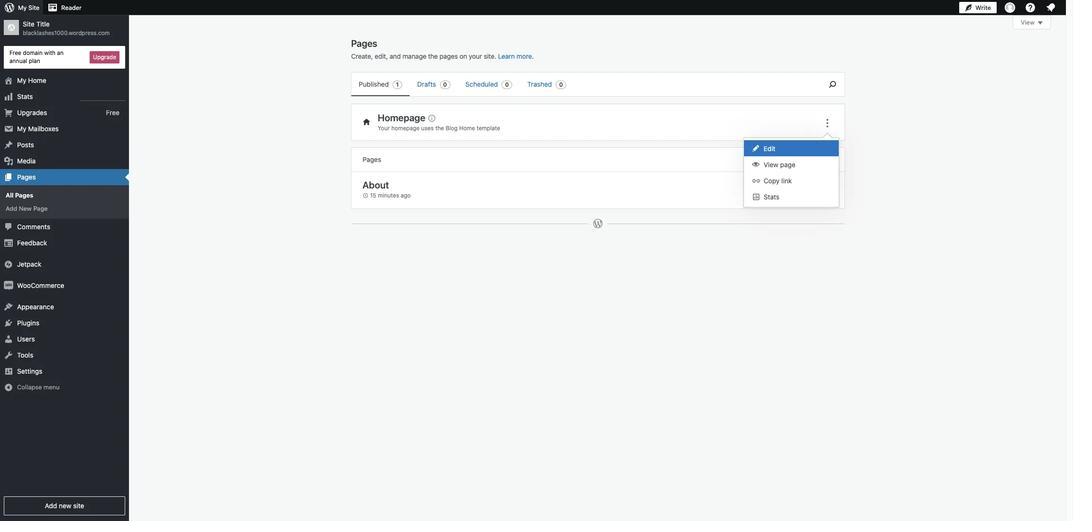 Task type: describe. For each thing, give the bounding box(es) containing it.
link
[[781, 177, 792, 185]]

1 vertical spatial the
[[435, 124, 444, 132]]

main content containing pages
[[351, 15, 1051, 239]]

free for free
[[106, 108, 119, 116]]

tooltip containing edit
[[739, 133, 839, 208]]

homepage
[[378, 112, 425, 123]]

add for add new page
[[6, 205, 17, 212]]

new
[[19, 205, 32, 212]]

title
[[36, 20, 50, 28]]

my home
[[17, 76, 46, 84]]

my site
[[18, 4, 39, 11]]

posts link
[[0, 137, 129, 153]]

view for view page
[[764, 161, 778, 169]]

my mailboxes link
[[0, 121, 129, 137]]

with
[[44, 49, 55, 56]]

closed image
[[1038, 21, 1043, 25]]

my home link
[[0, 72, 129, 88]]

add new site link
[[4, 497, 125, 516]]

home inside main content
[[459, 124, 475, 132]]

users link
[[0, 331, 129, 348]]

menu inside main content
[[351, 73, 816, 96]]

manage
[[402, 52, 426, 60]]

media
[[17, 157, 36, 165]]

upgrades
[[17, 108, 47, 116]]

an
[[57, 49, 63, 56]]

woocommerce link
[[0, 278, 129, 294]]

media link
[[0, 153, 129, 169]]

annual plan
[[9, 57, 40, 64]]

about
[[363, 180, 389, 191]]

blog
[[446, 124, 458, 132]]

view button
[[1013, 15, 1051, 29]]

posts
[[17, 141, 34, 149]]

stats button
[[744, 189, 839, 205]]

your
[[378, 124, 390, 132]]

site inside 'site title blacklashes1000.wordpress.com'
[[23, 20, 35, 28]]

learn more
[[498, 52, 532, 60]]

collapse menu link
[[0, 380, 129, 395]]

my mailboxes
[[17, 125, 59, 133]]

minutes
[[378, 192, 399, 199]]

my site link
[[0, 0, 43, 15]]

domain
[[23, 49, 43, 56]]

my for my mailboxes
[[17, 125, 26, 133]]

pages
[[440, 52, 458, 60]]

pages down media
[[17, 173, 36, 181]]

site
[[73, 502, 84, 510]]

upgrade
[[93, 53, 116, 61]]

view page
[[764, 161, 796, 169]]

your homepage uses the blog home template
[[378, 124, 500, 132]]

appearance link
[[0, 299, 129, 315]]

my for my site
[[18, 4, 27, 11]]

appearance
[[17, 303, 54, 311]]

pages link
[[0, 169, 129, 185]]

manage your notifications image
[[1045, 2, 1057, 13]]

reader link
[[43, 0, 85, 15]]

my profile image
[[1005, 2, 1015, 13]]

menu
[[44, 384, 60, 391]]

view page button
[[744, 156, 839, 173]]

view for view
[[1021, 18, 1035, 26]]

15
[[370, 192, 376, 199]]

add new page link
[[0, 202, 129, 215]]

upgrade button
[[90, 51, 119, 63]]

pages inside 'link'
[[15, 191, 33, 199]]

settings link
[[0, 364, 129, 380]]

pages inside 'pages create, edit, and manage the pages on your site. learn more .'
[[351, 38, 377, 49]]

edit
[[764, 145, 775, 153]]

published
[[359, 80, 389, 88]]

img image for woocommerce
[[4, 281, 13, 291]]

add new page link
[[787, 153, 833, 166]]

open search image
[[821, 79, 844, 90]]

feedback link
[[0, 235, 129, 251]]

more information image
[[427, 114, 436, 122]]

scheduled
[[465, 80, 498, 88]]

all
[[6, 191, 13, 199]]

write
[[975, 4, 991, 11]]

new for page
[[803, 156, 814, 163]]

1
[[396, 81, 399, 88]]

on
[[460, 52, 467, 60]]

edit,
[[375, 52, 388, 60]]

comments link
[[0, 219, 129, 235]]

add for add new page
[[791, 156, 802, 163]]

drafts
[[417, 80, 436, 88]]

plugins
[[17, 319, 39, 327]]

pages create, edit, and manage the pages on your site. learn more .
[[351, 38, 534, 60]]

15 minutes ago
[[370, 192, 411, 199]]

write link
[[959, 0, 997, 15]]

users
[[17, 335, 35, 343]]

learn more link
[[498, 52, 532, 60]]

page
[[33, 205, 48, 212]]

copy link button
[[744, 173, 839, 189]]

tools link
[[0, 348, 129, 364]]

pages up about
[[363, 156, 381, 164]]

collapse
[[17, 384, 42, 391]]

trashed
[[527, 80, 552, 88]]

highest hourly views 0 image
[[80, 95, 125, 101]]

about link
[[363, 180, 389, 191]]

jetpack
[[17, 260, 41, 268]]



Task type: vqa. For each thing, say whether or not it's contained in the screenshot.


Task type: locate. For each thing, give the bounding box(es) containing it.
add
[[791, 156, 802, 163], [6, 205, 17, 212], [45, 502, 57, 510]]

pages
[[351, 38, 377, 49], [363, 156, 381, 164], [17, 173, 36, 181], [15, 191, 33, 199]]

1 img image from the top
[[4, 260, 13, 269]]

0 right drafts
[[443, 81, 447, 88]]

my up posts
[[17, 125, 26, 133]]

2 horizontal spatial 0
[[559, 81, 563, 88]]

menu containing edit
[[744, 138, 839, 207]]

0 for trashed
[[559, 81, 563, 88]]

0 for drafts
[[443, 81, 447, 88]]

1 horizontal spatial stats
[[764, 193, 779, 201]]

the left blog
[[435, 124, 444, 132]]

1 horizontal spatial home
[[459, 124, 475, 132]]

add inside main content
[[791, 156, 802, 163]]

0 horizontal spatial new
[[59, 502, 71, 510]]

all pages
[[6, 191, 33, 199]]

1 horizontal spatial page
[[816, 156, 829, 163]]

0 horizontal spatial view
[[764, 161, 778, 169]]

free up "annual plan"
[[9, 49, 21, 56]]

None search field
[[821, 73, 844, 96]]

0 right scheduled
[[505, 81, 509, 88]]

jetpack link
[[0, 257, 129, 273]]

1 vertical spatial my
[[17, 76, 26, 84]]

1 horizontal spatial new
[[803, 156, 814, 163]]

0 vertical spatial free
[[9, 49, 21, 56]]

mailboxes
[[28, 125, 59, 133]]

none search field inside main content
[[821, 73, 844, 96]]

view
[[1021, 18, 1035, 26], [764, 161, 778, 169]]

1 vertical spatial new
[[59, 502, 71, 510]]

tooltip
[[739, 133, 839, 208]]

0 right "trashed"
[[559, 81, 563, 88]]

home inside "link"
[[28, 76, 46, 84]]

view left closed icon
[[1021, 18, 1035, 26]]

stats inside 'button'
[[764, 193, 779, 201]]

my left reader link
[[18, 4, 27, 11]]

2 vertical spatial add
[[45, 502, 57, 510]]

free
[[9, 49, 21, 56], [106, 108, 119, 116]]

0 horizontal spatial free
[[9, 49, 21, 56]]

view inside main content
[[1021, 18, 1035, 26]]

stats link
[[0, 88, 129, 105]]

reader
[[61, 4, 82, 11]]

my inside "link"
[[17, 76, 26, 84]]

all pages link
[[0, 189, 129, 202]]

1 horizontal spatial free
[[106, 108, 119, 116]]

0 vertical spatial add
[[791, 156, 802, 163]]

template
[[477, 124, 500, 132]]

img image inside woocommerce link
[[4, 281, 13, 291]]

0 horizontal spatial home
[[28, 76, 46, 84]]

0 vertical spatial view
[[1021, 18, 1035, 26]]

stats down the my home
[[17, 92, 33, 100]]

1 horizontal spatial view
[[1021, 18, 1035, 26]]

img image left woocommerce
[[4, 281, 13, 291]]

site
[[28, 4, 39, 11], [23, 20, 35, 28]]

1 0 from the left
[[443, 81, 447, 88]]

the inside 'pages create, edit, and manage the pages on your site. learn more .'
[[428, 52, 438, 60]]

comments
[[17, 223, 50, 231]]

0 vertical spatial the
[[428, 52, 438, 60]]

free down highest hourly views 0 image
[[106, 108, 119, 116]]

settings
[[17, 367, 42, 376]]

.
[[532, 52, 534, 60]]

page up link
[[780, 161, 796, 169]]

1 horizontal spatial add
[[45, 502, 57, 510]]

0 vertical spatial site
[[28, 4, 39, 11]]

img image left 'jetpack'
[[4, 260, 13, 269]]

create,
[[351, 52, 373, 60]]

and
[[390, 52, 401, 60]]

new
[[803, 156, 814, 163], [59, 502, 71, 510]]

1 vertical spatial free
[[106, 108, 119, 116]]

3 0 from the left
[[559, 81, 563, 88]]

0 for scheduled
[[505, 81, 509, 88]]

0 horizontal spatial 0
[[443, 81, 447, 88]]

blacklashes1000.wordpress.com
[[23, 29, 110, 37]]

1 vertical spatial site
[[23, 20, 35, 28]]

0 vertical spatial new
[[803, 156, 814, 163]]

new left the 'site'
[[59, 502, 71, 510]]

0 vertical spatial img image
[[4, 260, 13, 269]]

home down "annual plan"
[[28, 76, 46, 84]]

2 vertical spatial my
[[17, 125, 26, 133]]

view inside tooltip
[[764, 161, 778, 169]]

home right blog
[[459, 124, 475, 132]]

uses
[[421, 124, 434, 132]]

1 vertical spatial home
[[459, 124, 475, 132]]

1 vertical spatial stats
[[764, 193, 779, 201]]

free inside free domain with an annual plan
[[9, 49, 21, 56]]

site.
[[484, 52, 496, 60]]

2 img image from the top
[[4, 281, 13, 291]]

tools
[[17, 351, 33, 359]]

copy
[[764, 177, 780, 185]]

pages up new
[[15, 191, 33, 199]]

woocommerce
[[17, 282, 64, 290]]

menu containing published
[[351, 73, 816, 96]]

site left title
[[23, 20, 35, 28]]

homepage link
[[378, 112, 440, 123]]

stats
[[17, 92, 33, 100], [764, 193, 779, 201]]

img image inside jetpack "link"
[[4, 260, 13, 269]]

plugins link
[[0, 315, 129, 331]]

1 horizontal spatial 0
[[505, 81, 509, 88]]

0 vertical spatial stats
[[17, 92, 33, 100]]

new inside main content
[[803, 156, 814, 163]]

1 vertical spatial add
[[6, 205, 17, 212]]

edit link
[[744, 140, 839, 156]]

img image
[[4, 260, 13, 269], [4, 281, 13, 291]]

add new page
[[791, 156, 829, 163]]

ago
[[401, 192, 411, 199]]

menu
[[351, 73, 816, 96], [744, 138, 839, 207]]

add new site
[[45, 502, 84, 510]]

feedback
[[17, 239, 47, 247]]

0 vertical spatial menu
[[351, 73, 816, 96]]

0 horizontal spatial add
[[6, 205, 17, 212]]

0 vertical spatial my
[[18, 4, 27, 11]]

1 vertical spatial view
[[764, 161, 778, 169]]

new for site
[[59, 502, 71, 510]]

stats down copy
[[764, 193, 779, 201]]

0 vertical spatial home
[[28, 76, 46, 84]]

the
[[428, 52, 438, 60], [435, 124, 444, 132]]

0 horizontal spatial stats
[[17, 92, 33, 100]]

menu inside tooltip
[[744, 138, 839, 207]]

your
[[469, 52, 482, 60]]

pages up "create,"
[[351, 38, 377, 49]]

my down "annual plan"
[[17, 76, 26, 84]]

page inside add new page link
[[816, 156, 829, 163]]

copy link
[[764, 177, 792, 185]]

add for add new site
[[45, 502, 57, 510]]

2 0 from the left
[[505, 81, 509, 88]]

2 horizontal spatial add
[[791, 156, 802, 163]]

page inside the view page button
[[780, 161, 796, 169]]

site title blacklashes1000.wordpress.com
[[23, 20, 110, 37]]

1 vertical spatial img image
[[4, 281, 13, 291]]

add new page
[[6, 205, 48, 212]]

collapse menu
[[17, 384, 60, 391]]

my for my home
[[17, 76, 26, 84]]

toggle menu image
[[822, 118, 833, 129]]

0 horizontal spatial page
[[780, 161, 796, 169]]

15 minutes ago link
[[363, 192, 416, 200]]

the left 'pages'
[[428, 52, 438, 60]]

site up title
[[28, 4, 39, 11]]

free for free domain with an annual plan
[[9, 49, 21, 56]]

img image for jetpack
[[4, 260, 13, 269]]

view up copy
[[764, 161, 778, 169]]

1 vertical spatial menu
[[744, 138, 839, 207]]

free domain with an annual plan
[[9, 49, 63, 64]]

page down toggle menu image
[[816, 156, 829, 163]]

new up copy link button in the top right of the page
[[803, 156, 814, 163]]

main content
[[351, 15, 1051, 239]]

home
[[28, 76, 46, 84], [459, 124, 475, 132]]

help image
[[1025, 2, 1036, 13]]



